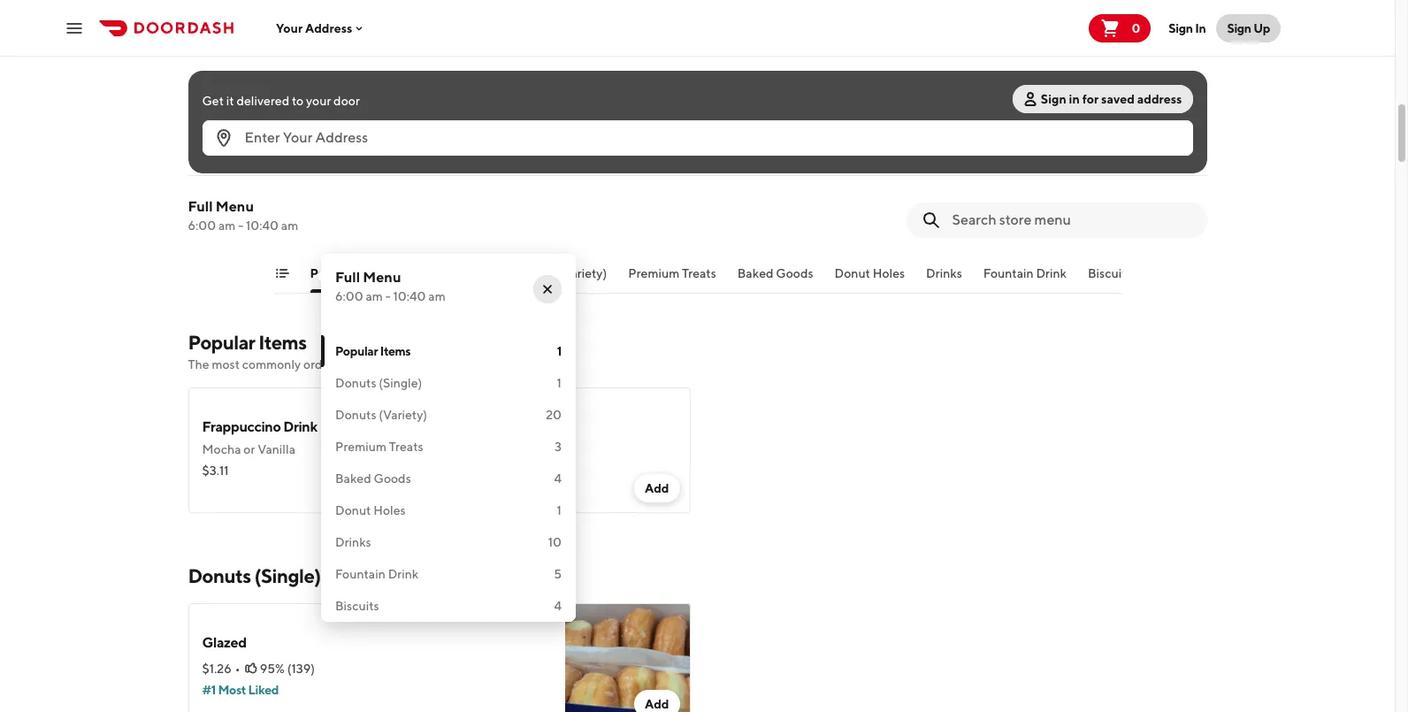 Task type: vqa. For each thing, say whether or not it's contained in the screenshot.


Task type: locate. For each thing, give the bounding box(es) containing it.
0 horizontal spatial item
[[384, 121, 409, 135]]

1 vertical spatial donut
[[335, 503, 371, 518]]

sign in for saved address
[[1041, 92, 1182, 106]]

dishes
[[408, 357, 443, 372]]

• up #1 most liked
[[235, 662, 240, 676]]

1 vertical spatial 1
[[557, 376, 562, 390]]

4 down 3
[[554, 472, 562, 486]]

0 vertical spatial (variety)
[[559, 266, 607, 280]]

1 vertical spatial baked goods
[[335, 472, 411, 486]]

2 horizontal spatial drink
[[1036, 266, 1067, 280]]

donuts
[[515, 266, 556, 280], [335, 376, 376, 390], [335, 408, 376, 422], [188, 564, 251, 587]]

3 item from the left
[[1073, 121, 1098, 135]]

0 vertical spatial donut
[[835, 266, 870, 280]]

0 horizontal spatial donuts (single)
[[188, 564, 321, 587]]

goods inside baked goods button
[[776, 266, 813, 280]]

2 vertical spatial holes
[[374, 503, 406, 518]]

1 horizontal spatial premium
[[628, 266, 680, 280]]

#1
[[202, 683, 216, 697]]

1 horizontal spatial donut holes
[[835, 266, 905, 280]]

1 up 20
[[557, 376, 562, 390]]

$1.26 • up 226
[[199, 93, 237, 107]]

1 vertical spatial popular items
[[335, 344, 411, 358]]

0 vertical spatial goods
[[776, 266, 813, 280]]

2 people from the left
[[570, 121, 609, 135]]

1 vertical spatial add button
[[634, 474, 680, 503]]

(single)
[[379, 376, 422, 390], [254, 564, 321, 587]]

sign
[[1169, 21, 1193, 35], [1227, 21, 1252, 35], [1041, 92, 1067, 106]]

full menu 6:00 am - 10:40 am up show menu categories image
[[188, 198, 298, 233]]

glazed
[[199, 73, 244, 89], [546, 73, 591, 89], [202, 634, 247, 651]]

1 people from the left
[[224, 121, 263, 135]]

popular right show menu categories image
[[310, 266, 353, 280]]

1 horizontal spatial baked goods
[[738, 266, 813, 280]]

your
[[276, 21, 303, 35]]

0 horizontal spatial fountain
[[335, 567, 386, 581]]

-
[[238, 219, 243, 233], [385, 289, 391, 303]]

0 vertical spatial (139)
[[284, 93, 312, 107]]

items up commonly
[[258, 331, 307, 354]]

(139)
[[284, 93, 312, 107], [287, 662, 315, 676]]

full down 226
[[188, 198, 213, 215]]

0 horizontal spatial donuts (variety)
[[335, 408, 427, 422]]

1 horizontal spatial goods
[[776, 266, 813, 280]]

view menu
[[680, 675, 754, 692]]

glazed image
[[565, 603, 691, 712]]

6:00
[[188, 219, 216, 233], [335, 289, 363, 303]]

full
[[188, 198, 213, 215], [335, 269, 360, 286]]

donut holes down frappuccino drink mocha or vanilla $3.11 add
[[335, 503, 406, 518]]

sign for sign in for saved address
[[1041, 92, 1067, 106]]

0 horizontal spatial baked
[[335, 472, 371, 486]]

1 horizontal spatial treats
[[682, 266, 716, 280]]

0 horizontal spatial premium treats
[[335, 440, 423, 454]]

donut holes left drinks button
[[835, 266, 905, 280]]

this for 106 people recently ordered this item
[[707, 121, 728, 135]]

add button
[[1157, 21, 1203, 50], [634, 474, 680, 503], [634, 690, 680, 712]]

donuts (variety) up close menu navigation image
[[515, 266, 607, 280]]

popular items right show menu categories image
[[310, 266, 386, 280]]

recently
[[265, 121, 311, 135], [612, 121, 658, 135], [954, 121, 1000, 135]]

donuts (variety)
[[515, 266, 607, 280], [335, 408, 427, 422]]

0 horizontal spatial 6:00
[[188, 219, 216, 233]]

menu
[[216, 198, 254, 215], [363, 269, 401, 286], [715, 675, 754, 692]]

menu up the popular items the most commonly ordered items and dishes from this store
[[363, 269, 401, 286]]

treats
[[682, 266, 716, 280], [389, 440, 423, 454]]

0 vertical spatial baked goods
[[738, 266, 813, 280]]

donuts (variety) button
[[515, 265, 607, 293]]

donuts inside button
[[515, 266, 556, 280]]

1 vertical spatial full
[[335, 269, 360, 286]]

holes for 1
[[374, 503, 406, 518]]

baked goods button
[[738, 265, 813, 293]]

fountain
[[984, 266, 1034, 280], [335, 567, 386, 581]]

0 vertical spatial (single)
[[379, 376, 422, 390]]

2 vertical spatial menu
[[715, 675, 754, 692]]

popular items the most commonly ordered items and dishes from this store
[[188, 331, 526, 372]]

226 people recently ordered this item
[[199, 121, 409, 135]]

1 right store
[[557, 344, 562, 358]]

donut holes
[[835, 266, 905, 280], [335, 503, 406, 518]]

1 4 from the top
[[554, 472, 562, 486]]

popular items
[[310, 266, 386, 280], [335, 344, 411, 358]]

$3.11
[[202, 464, 229, 478]]

1 vertical spatial fountain drink
[[335, 567, 419, 581]]

items
[[355, 266, 386, 280], [258, 331, 307, 354], [380, 344, 411, 358]]

$1.26 up #1
[[202, 662, 232, 676]]

ordered for 226 people recently ordered this item
[[314, 121, 359, 135]]

2 recently from the left
[[612, 121, 658, 135]]

popular items left from
[[335, 344, 411, 358]]

menu right view at the bottom of page
[[715, 675, 754, 692]]

or
[[244, 442, 255, 457]]

am
[[218, 219, 236, 233], [281, 219, 298, 233], [366, 289, 383, 303], [428, 289, 446, 303]]

• right get
[[231, 93, 237, 107]]

people
[[224, 121, 263, 135], [570, 121, 609, 135], [913, 121, 952, 135]]

drink inside frappuccino drink mocha or vanilla $3.11 add
[[283, 418, 317, 435]]

0 horizontal spatial baked goods
[[335, 472, 411, 486]]

premium inside button
[[628, 266, 680, 280]]

people for chocolate
[[913, 121, 952, 135]]

add
[[1168, 28, 1192, 42], [645, 481, 669, 495], [645, 697, 669, 711]]

1 horizontal spatial drink
[[388, 567, 419, 581]]

2 vertical spatial 1
[[557, 503, 562, 518]]

0 vertical spatial baked
[[738, 266, 774, 280]]

1 horizontal spatial donuts (single)
[[335, 376, 422, 390]]

item
[[384, 121, 409, 135], [730, 121, 756, 135], [1073, 121, 1098, 135]]

1 horizontal spatial full menu 6:00 am - 10:40 am
[[335, 269, 446, 303]]

0 vertical spatial treats
[[682, 266, 716, 280]]

4
[[554, 472, 562, 486], [554, 599, 562, 613]]

1 recently from the left
[[265, 121, 311, 135]]

recently down glazed holes
[[612, 121, 658, 135]]

10:40 up 'and'
[[393, 289, 426, 303]]

4 down 5
[[554, 599, 562, 613]]

Enter Your Address text field
[[245, 128, 1182, 148]]

glazed up it
[[199, 73, 244, 89]]

2 horizontal spatial sign
[[1227, 21, 1252, 35]]

1 horizontal spatial 6:00
[[335, 289, 363, 303]]

(variety)
[[559, 266, 607, 280], [379, 408, 427, 422]]

people right 106
[[570, 121, 609, 135]]

1 1 from the top
[[557, 344, 562, 358]]

1 vertical spatial goods
[[374, 472, 411, 486]]

1 vertical spatial 4
[[554, 599, 562, 613]]

2 1 from the top
[[557, 376, 562, 390]]

fountain drink button
[[984, 265, 1067, 293]]

treats down 'and'
[[389, 440, 423, 454]]

drinks button
[[926, 265, 962, 293]]

item for chocolate
[[1073, 121, 1098, 135]]

0 vertical spatial full menu 6:00 am - 10:40 am
[[188, 198, 298, 233]]

baked goods
[[738, 266, 813, 280], [335, 472, 411, 486]]

2 horizontal spatial item
[[1073, 121, 1098, 135]]

glazed for 226 people recently ordered this item
[[199, 73, 244, 89]]

0 vertical spatial premium treats
[[628, 266, 716, 280]]

4 for biscuits
[[554, 599, 562, 613]]

95% up liked
[[260, 662, 285, 676]]

goods
[[776, 266, 813, 280], [374, 472, 411, 486]]

3 people from the left
[[913, 121, 952, 135]]

1 horizontal spatial (variety)
[[559, 266, 607, 280]]

95% left the to
[[257, 93, 282, 107]]

most
[[212, 357, 240, 372]]

1 up 10
[[557, 503, 562, 518]]

saved
[[1102, 92, 1135, 106]]

recently down 'get it delivered to your door' at the left top
[[265, 121, 311, 135]]

in
[[1195, 21, 1206, 35]]

2 4 from the top
[[554, 599, 562, 613]]

0 vertical spatial full
[[188, 198, 213, 215]]

donuts (variety) down 'and'
[[335, 408, 427, 422]]

1 vertical spatial donuts (variety)
[[335, 408, 427, 422]]

ordered for 106 people recently ordered this item
[[660, 121, 705, 135]]

drink inside button
[[1036, 266, 1067, 280]]

premium treats
[[628, 266, 716, 280], [335, 440, 423, 454]]

95% (139) up liked
[[260, 662, 315, 676]]

drinks
[[926, 266, 962, 280], [335, 535, 371, 549]]

baked
[[738, 266, 774, 280], [335, 472, 371, 486]]

1 horizontal spatial fountain
[[984, 266, 1034, 280]]

0 horizontal spatial donut holes
[[335, 503, 406, 518]]

1 horizontal spatial sign
[[1169, 21, 1193, 35]]

0 vertical spatial menu
[[216, 198, 254, 215]]

ordered
[[314, 121, 359, 135], [660, 121, 705, 135], [1003, 121, 1048, 135], [303, 357, 348, 372]]

people down it
[[224, 121, 263, 135]]

0 horizontal spatial sign
[[1041, 92, 1067, 106]]

holes
[[593, 73, 629, 89], [873, 266, 905, 280], [374, 503, 406, 518]]

this
[[361, 121, 382, 135], [707, 121, 728, 135], [1050, 121, 1071, 135], [475, 357, 495, 372]]

0 vertical spatial holes
[[593, 73, 629, 89]]

glazed up 106
[[546, 73, 591, 89]]

sign up link
[[1217, 14, 1281, 42]]

1
[[557, 344, 562, 358], [557, 376, 562, 390], [557, 503, 562, 518]]

•
[[231, 93, 237, 107], [235, 662, 240, 676]]

1 horizontal spatial item
[[730, 121, 756, 135]]

10:40
[[246, 219, 279, 233], [393, 289, 426, 303]]

226
[[199, 121, 221, 135]]

95% (139) up 226 people recently ordered this item
[[257, 93, 312, 107]]

0 horizontal spatial (variety)
[[379, 408, 427, 422]]

1 vertical spatial (variety)
[[379, 408, 427, 422]]

fountain drink
[[984, 266, 1067, 280], [335, 567, 419, 581]]

for
[[1083, 92, 1099, 106]]

baked inside baked goods button
[[738, 266, 774, 280]]

3
[[555, 440, 562, 454]]

premium
[[628, 266, 680, 280], [335, 440, 387, 454]]

0 vertical spatial 1
[[557, 344, 562, 358]]

popular up most
[[188, 331, 255, 354]]

recently for glazed
[[265, 121, 311, 135]]

1 horizontal spatial fountain drink
[[984, 266, 1067, 280]]

1 horizontal spatial -
[[385, 289, 391, 303]]

1 for donut holes
[[557, 503, 562, 518]]

0 vertical spatial 4
[[554, 472, 562, 486]]

0 vertical spatial donuts (variety)
[[515, 266, 607, 280]]

holes left drinks button
[[873, 266, 905, 280]]

0 horizontal spatial drink
[[283, 418, 317, 435]]

1 horizontal spatial menu
[[363, 269, 401, 286]]

items up the popular items the most commonly ordered items and dishes from this store
[[355, 266, 386, 280]]

95%
[[257, 93, 282, 107], [260, 662, 285, 676]]

popular
[[310, 266, 353, 280], [188, 331, 255, 354], [335, 344, 378, 358]]

1 horizontal spatial biscuits
[[1088, 266, 1132, 280]]

0 vertical spatial donut holes
[[835, 266, 905, 280]]

ordered for 119 people recently ordered this item
[[1003, 121, 1048, 135]]

address
[[305, 21, 353, 35]]

this inside the popular items the most commonly ordered items and dishes from this store
[[475, 357, 495, 372]]

full right show menu categories image
[[335, 269, 360, 286]]

0 horizontal spatial recently
[[265, 121, 311, 135]]

drink
[[1036, 266, 1067, 280], [283, 418, 317, 435], [388, 567, 419, 581]]

0 horizontal spatial donut
[[335, 503, 371, 518]]

1 horizontal spatial recently
[[612, 121, 658, 135]]

3 recently from the left
[[954, 121, 1000, 135]]

1 vertical spatial baked
[[335, 472, 371, 486]]

recently down chocolate
[[954, 121, 1000, 135]]

glazed up most
[[202, 634, 247, 651]]

menu down 226
[[216, 198, 254, 215]]

1 for donuts (single)
[[557, 376, 562, 390]]

your address button
[[276, 21, 367, 35]]

premium treats button
[[628, 265, 716, 293]]

your
[[306, 94, 331, 108]]

0 vertical spatial fountain drink
[[984, 266, 1067, 280]]

2 horizontal spatial menu
[[715, 675, 754, 692]]

this for 119 people recently ordered this item
[[1050, 121, 1071, 135]]

10:40 up show menu categories image
[[246, 219, 279, 233]]

1 vertical spatial biscuits
[[335, 599, 379, 613]]

sign up
[[1227, 21, 1270, 35]]

liked
[[248, 683, 279, 697]]

treats left baked goods button
[[682, 266, 716, 280]]

full menu 6:00 am - 10:40 am up the popular items the most commonly ordered items and dishes from this store
[[335, 269, 446, 303]]

1 for popular items
[[557, 344, 562, 358]]

$1.26 • up most
[[202, 662, 240, 676]]

0 vertical spatial 6:00
[[188, 219, 216, 233]]

0 vertical spatial premium
[[628, 266, 680, 280]]

sign inside 'link'
[[1227, 21, 1252, 35]]

donuts (single)
[[335, 376, 422, 390], [188, 564, 321, 587]]

holes up 106 people recently ordered this item
[[593, 73, 629, 89]]

$1.26 up 226
[[199, 93, 229, 107]]

1 horizontal spatial baked
[[738, 266, 774, 280]]

1 vertical spatial donut holes
[[335, 503, 406, 518]]

0 vertical spatial fountain
[[984, 266, 1034, 280]]

get
[[202, 94, 224, 108]]

people right 119
[[913, 121, 952, 135]]

donut
[[835, 266, 870, 280], [335, 503, 371, 518]]

3 1 from the top
[[557, 503, 562, 518]]

1 vertical spatial drink
[[283, 418, 317, 435]]

1 item from the left
[[384, 121, 409, 135]]

holes down frappuccino drink mocha or vanilla $3.11 add
[[374, 503, 406, 518]]



Task type: describe. For each thing, give the bounding box(es) containing it.
1 vertical spatial menu
[[363, 269, 401, 286]]

the
[[188, 357, 209, 372]]

1 vertical spatial drinks
[[335, 535, 371, 549]]

ordered inside the popular items the most commonly ordered items and dishes from this store
[[303, 357, 348, 372]]

sign for sign in
[[1169, 21, 1193, 35]]

20
[[546, 408, 562, 422]]

1 vertical spatial 95%
[[260, 662, 285, 676]]

1 vertical spatial premium
[[335, 440, 387, 454]]

1 horizontal spatial drinks
[[926, 266, 962, 280]]

store
[[498, 357, 526, 372]]

frappuccino drink mocha or vanilla $3.11 add
[[202, 418, 669, 495]]

glazed for #1 most liked
[[202, 634, 247, 651]]

10
[[548, 535, 562, 549]]

119 people recently ordered this item
[[893, 121, 1098, 135]]

1 vertical spatial fountain
[[335, 567, 386, 581]]

0 vertical spatial add button
[[1157, 21, 1203, 50]]

frappuccino
[[202, 418, 281, 435]]

106 people recently ordered this item
[[546, 121, 756, 135]]

it
[[226, 94, 234, 108]]

0 vertical spatial 95% (139)
[[257, 93, 312, 107]]

4 for baked goods
[[554, 472, 562, 486]]

5
[[554, 567, 562, 581]]

mocha
[[202, 442, 241, 457]]

1 vertical spatial (139)
[[287, 662, 315, 676]]

119
[[893, 121, 910, 135]]

0 horizontal spatial -
[[238, 219, 243, 233]]

0 vertical spatial donuts (single)
[[335, 376, 422, 390]]

to
[[292, 94, 304, 108]]

address
[[1137, 92, 1182, 106]]

donut holes button
[[835, 265, 905, 293]]

0 vertical spatial •
[[231, 93, 237, 107]]

open menu image
[[64, 17, 85, 38]]

0 horizontal spatial goods
[[374, 472, 411, 486]]

1 vertical spatial treats
[[389, 440, 423, 454]]

0 vertical spatial 95%
[[257, 93, 282, 107]]

1 horizontal spatial donuts (variety)
[[515, 266, 607, 280]]

holes inside button
[[873, 266, 905, 280]]

view menu button
[[644, 666, 764, 702]]

up
[[1254, 21, 1270, 35]]

106
[[546, 121, 567, 135]]

1 horizontal spatial full
[[335, 269, 360, 286]]

Item Search search field
[[952, 211, 1193, 230]]

0 vertical spatial biscuits
[[1088, 266, 1132, 280]]

1 horizontal spatial premium treats
[[628, 266, 716, 280]]

add inside frappuccino drink mocha or vanilla $3.11 add
[[645, 481, 669, 495]]

0 horizontal spatial 10:40
[[246, 219, 279, 233]]

get it delivered to your door
[[202, 94, 360, 108]]

#1 most liked
[[202, 683, 279, 697]]

2 item from the left
[[730, 121, 756, 135]]

door
[[334, 94, 360, 108]]

0 vertical spatial add
[[1168, 28, 1192, 42]]

vanilla
[[258, 442, 295, 457]]

1 vertical spatial $1.26 •
[[202, 662, 240, 676]]

popular inside the popular items the most commonly ordered items and dishes from this store
[[188, 331, 255, 354]]

1 vertical spatial (single)
[[254, 564, 321, 587]]

items
[[351, 357, 381, 372]]

treats inside button
[[682, 266, 716, 280]]

(variety) inside button
[[559, 266, 607, 280]]

0 vertical spatial popular items
[[310, 266, 386, 280]]

0 button
[[1089, 14, 1151, 42]]

1 vertical spatial -
[[385, 289, 391, 303]]

1 vertical spatial 10:40
[[393, 289, 426, 303]]

delivered
[[237, 94, 289, 108]]

chocolate
[[893, 73, 958, 89]]

items left from
[[380, 344, 411, 358]]

sign for sign up
[[1227, 21, 1252, 35]]

1 vertical spatial premium treats
[[335, 440, 423, 454]]

from
[[446, 357, 472, 372]]

show menu categories image
[[275, 266, 289, 280]]

2 vertical spatial add button
[[634, 690, 680, 712]]

2 vertical spatial add
[[645, 697, 669, 711]]

donut inside donut holes button
[[835, 266, 870, 280]]

1 vertical spatial $1.26
[[202, 662, 232, 676]]

0 vertical spatial $1.26 •
[[199, 93, 237, 107]]

1 vertical spatial full menu 6:00 am - 10:40 am
[[335, 269, 446, 303]]

1 vertical spatial 95% (139)
[[260, 662, 315, 676]]

0 horizontal spatial full
[[188, 198, 213, 215]]

view
[[680, 675, 713, 692]]

sign in
[[1169, 21, 1206, 35]]

1 vertical spatial •
[[235, 662, 240, 676]]

people for glazed
[[224, 121, 263, 135]]

0
[[1132, 21, 1141, 35]]

commonly
[[242, 357, 301, 372]]

fountain inside button
[[984, 266, 1034, 280]]

this for 226 people recently ordered this item
[[361, 121, 382, 135]]

1 horizontal spatial (single)
[[379, 376, 422, 390]]

sign in link
[[1158, 10, 1217, 46]]

close menu navigation image
[[541, 282, 555, 296]]

menu inside 'button'
[[715, 675, 754, 692]]

in
[[1069, 92, 1080, 106]]

0 horizontal spatial fountain drink
[[335, 567, 419, 581]]

0 horizontal spatial menu
[[216, 198, 254, 215]]

1 vertical spatial donuts (single)
[[188, 564, 321, 587]]

your address
[[276, 21, 353, 35]]

glazed holes
[[546, 73, 629, 89]]

items inside the popular items the most commonly ordered items and dishes from this store
[[258, 331, 307, 354]]

recently for chocolate
[[954, 121, 1000, 135]]

popular left 'and'
[[335, 344, 378, 358]]

item for glazed
[[384, 121, 409, 135]]

0 horizontal spatial biscuits
[[335, 599, 379, 613]]

sign in for saved address link
[[1013, 85, 1193, 113]]

most
[[218, 683, 246, 697]]

biscuits button
[[1088, 265, 1132, 293]]

0 vertical spatial $1.26
[[199, 93, 229, 107]]

holes for 106 people recently ordered this item
[[593, 73, 629, 89]]

and
[[384, 357, 405, 372]]



